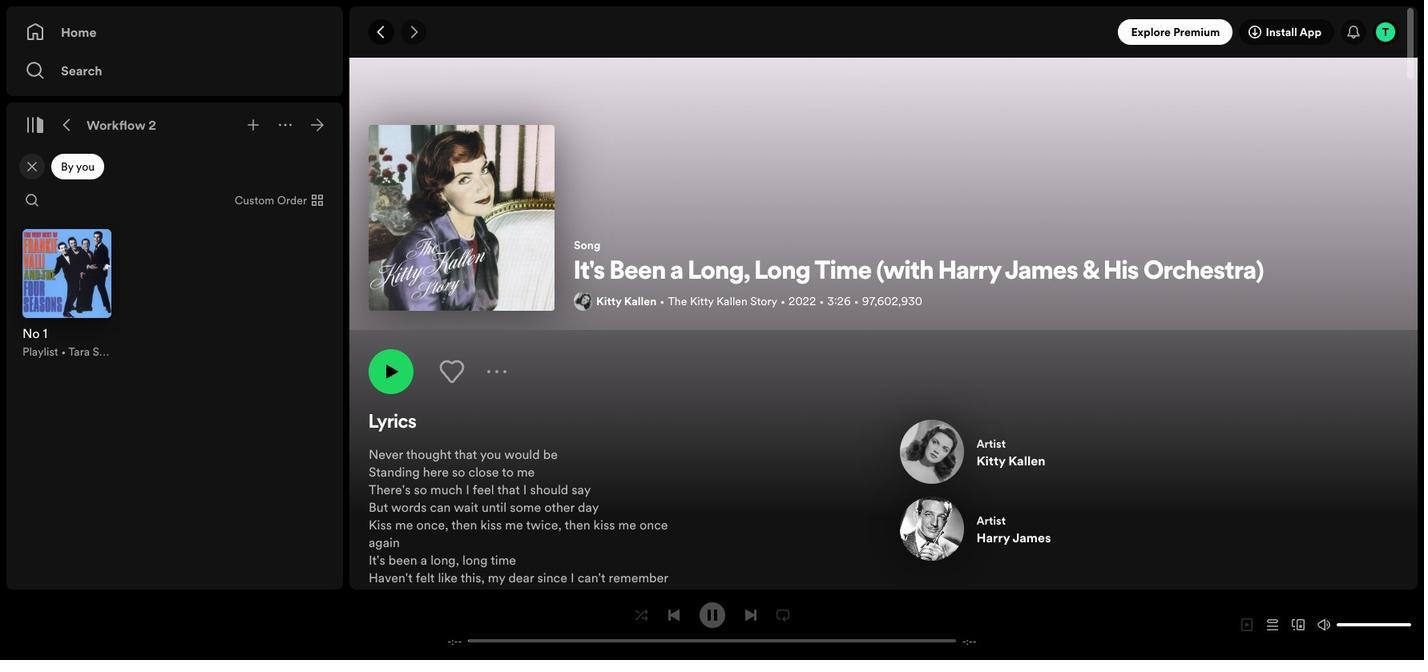 Task type: vqa. For each thing, say whether or not it's contained in the screenshot.
The Story at the right
yes



Task type: locate. For each thing, give the bounding box(es) containing it.
when
[[369, 587, 401, 604]]

so
[[452, 463, 465, 481], [414, 481, 427, 499]]

1 horizontal spatial so
[[452, 463, 465, 481]]

artist harry james
[[977, 513, 1051, 547]]

time
[[815, 260, 872, 285]]

kitty kallen link
[[596, 293, 657, 309], [977, 452, 1217, 470]]

then
[[451, 516, 477, 534], [565, 516, 590, 534]]

never thought that you would be standing here so close to me there's so much i feel that i should say but words can wait until some other day kiss me once, then kiss me twice, then kiss me once again it's been a long, long time haven't felt like this, my dear since i can't remember when
[[369, 446, 668, 604]]

1 horizontal spatial -:--
[[962, 634, 977, 648]]

that right "here"
[[454, 446, 477, 463]]

1 then from the left
[[451, 516, 477, 534]]

kitty for the kitty kallen story
[[690, 293, 714, 309]]

you
[[76, 159, 95, 175], [480, 446, 501, 463]]

(with
[[876, 260, 934, 285]]

1 horizontal spatial then
[[565, 516, 590, 534]]

0 horizontal spatial it's
[[369, 551, 385, 569]]

group containing playlist
[[13, 220, 121, 369]]

disable repeat image
[[776, 609, 789, 622]]

kiss right the other
[[594, 516, 615, 534]]

what's new image
[[1347, 26, 1360, 38]]

kitty inside artist kitty kallen
[[977, 452, 1006, 470]]

but
[[369, 499, 388, 516]]

kallen for artist kitty kallen
[[1009, 452, 1046, 470]]

0 vertical spatial kitty kallen link
[[596, 293, 657, 309]]

1 vertical spatial artist
[[977, 513, 1006, 529]]

playlist •
[[22, 344, 68, 360]]

explore premium button
[[1118, 19, 1233, 45]]

kitty kallen link down been
[[596, 293, 657, 309]]

long,
[[688, 260, 750, 285]]

kallen inside artist kitty kallen
[[1009, 452, 1046, 470]]

can
[[430, 499, 451, 516]]

i left feel
[[466, 481, 470, 499]]

a
[[670, 260, 683, 285], [421, 551, 427, 569]]

1 vertical spatial kitty kallen link
[[977, 452, 1217, 470]]

kitty right kitty kallen icon
[[596, 293, 622, 309]]

artist
[[977, 436, 1006, 452], [977, 513, 1006, 529]]

so left much on the left bottom of page
[[414, 481, 427, 499]]

1 artist from the top
[[977, 436, 1006, 452]]

0 vertical spatial harry
[[939, 260, 1001, 285]]

0 vertical spatial a
[[670, 260, 683, 285]]

:-
[[451, 634, 458, 648], [966, 634, 973, 648]]

james
[[1005, 260, 1078, 285], [1013, 529, 1051, 547]]

0 vertical spatial james
[[1005, 260, 1078, 285]]

premium
[[1174, 24, 1220, 40]]

kitty kallen link up harry james link
[[977, 452, 1217, 470]]

kitty
[[596, 293, 622, 309], [690, 293, 714, 309], [977, 452, 1006, 470]]

should
[[530, 481, 568, 499]]

group
[[13, 220, 121, 369]]

1 horizontal spatial you
[[480, 446, 501, 463]]

that right feel
[[497, 481, 520, 499]]

harry james image
[[900, 497, 964, 561]]

a inside the song it's been a long, long time (with harry james & his orchestra)
[[670, 260, 683, 285]]

0 horizontal spatial you
[[76, 159, 95, 175]]

kiss
[[480, 516, 502, 534], [594, 516, 615, 534]]

once,
[[416, 516, 448, 534]]

it's down song
[[574, 260, 605, 285]]

it's
[[574, 260, 605, 285], [369, 551, 385, 569]]

you right by
[[76, 159, 95, 175]]

then right twice,
[[565, 516, 590, 534]]

close
[[469, 463, 499, 481]]

harry right (with
[[939, 260, 1001, 285]]

1 horizontal spatial that
[[497, 481, 520, 499]]

0 vertical spatial it's
[[574, 260, 605, 285]]

-:--
[[448, 634, 462, 648], [962, 634, 977, 648]]

a up the
[[670, 260, 683, 285]]

it's left been
[[369, 551, 385, 569]]

0 horizontal spatial that
[[454, 446, 477, 463]]

2 artist from the top
[[977, 513, 1006, 529]]

clear filters image
[[26, 160, 38, 173]]

the kitty kallen story link
[[668, 293, 777, 309]]

None search field
[[19, 188, 45, 213]]

search link
[[26, 55, 324, 87]]

connect to a device image
[[1292, 619, 1305, 632]]

so right "here"
[[452, 463, 465, 481]]

1 horizontal spatial kitty
[[690, 293, 714, 309]]

0 horizontal spatial -:--
[[448, 634, 462, 648]]

artist inside artist harry james
[[977, 513, 1006, 529]]

kiss right wait
[[480, 516, 502, 534]]

i left can't
[[571, 569, 574, 587]]

this,
[[461, 569, 485, 587]]

me left once
[[618, 516, 636, 534]]

kallen down been
[[624, 293, 657, 309]]

0 vertical spatial artist
[[977, 436, 1006, 452]]

player controls element
[[430, 602, 994, 648]]

home link
[[26, 16, 324, 48]]

1 - from the left
[[448, 634, 451, 648]]

kallen
[[624, 293, 657, 309], [717, 293, 748, 309], [1009, 452, 1046, 470]]

pause image
[[706, 609, 719, 622]]

2 horizontal spatial kitty
[[977, 452, 1006, 470]]

long
[[755, 260, 811, 285]]

by you
[[61, 159, 95, 175]]

3:26
[[827, 293, 851, 309]]

2 horizontal spatial kallen
[[1009, 452, 1046, 470]]

once
[[640, 516, 668, 534]]

kiss
[[369, 516, 392, 534]]

1 horizontal spatial :-
[[966, 634, 973, 648]]

0 horizontal spatial :-
[[451, 634, 458, 648]]

explore
[[1131, 24, 1171, 40]]

would
[[504, 446, 540, 463]]

harry
[[939, 260, 1001, 285], [977, 529, 1010, 547]]

2 then from the left
[[565, 516, 590, 534]]

1 horizontal spatial kiss
[[594, 516, 615, 534]]

1 horizontal spatial kallen
[[717, 293, 748, 309]]

the kitty kallen story
[[668, 293, 777, 309]]

the
[[668, 293, 687, 309]]

harry right harry james image
[[977, 529, 1010, 547]]

0 horizontal spatial a
[[421, 551, 427, 569]]

me left twice,
[[505, 516, 523, 534]]

next image
[[744, 609, 757, 622]]

enable shuffle image
[[635, 609, 648, 622]]

kallen for the kitty kallen story
[[717, 293, 748, 309]]

harry inside the song it's been a long, long time (with harry james & his orchestra)
[[939, 260, 1001, 285]]

kitty right the
[[690, 293, 714, 309]]

kallen down long,
[[717, 293, 748, 309]]

artist inside artist kitty kallen
[[977, 436, 1006, 452]]

install app link
[[1239, 19, 1335, 45]]

1 vertical spatial that
[[497, 481, 520, 499]]

2 kiss from the left
[[594, 516, 615, 534]]

been
[[389, 551, 417, 569]]

to
[[502, 463, 514, 481]]

there's
[[369, 481, 411, 499]]

never
[[369, 446, 403, 463]]

artist right harry james image
[[977, 513, 1006, 529]]

0 vertical spatial you
[[76, 159, 95, 175]]

2022
[[789, 293, 816, 309]]

kitty right kitty kallen image
[[977, 452, 1006, 470]]

me
[[517, 463, 535, 481], [395, 516, 413, 534], [505, 516, 523, 534], [618, 516, 636, 534]]

like
[[438, 569, 458, 587]]

Custom Order, Grid view field
[[222, 188, 333, 213]]

custom
[[235, 192, 274, 208]]

search
[[61, 62, 102, 79]]

0 vertical spatial that
[[454, 446, 477, 463]]

1 vertical spatial it's
[[369, 551, 385, 569]]

i left should
[[523, 481, 527, 499]]

1 vertical spatial you
[[480, 446, 501, 463]]

artist for kitty
[[977, 436, 1006, 452]]

kallen up artist harry james
[[1009, 452, 1046, 470]]

1 vertical spatial a
[[421, 551, 427, 569]]

4 - from the left
[[973, 634, 977, 648]]

1 vertical spatial james
[[1013, 529, 1051, 547]]

97,602,930
[[862, 293, 923, 309]]

2 -:-- from the left
[[962, 634, 977, 648]]

words
[[391, 499, 427, 516]]

1 -:-- from the left
[[448, 634, 462, 648]]

it's inside the song it's been a long, long time (with harry james & his orchestra)
[[574, 260, 605, 285]]

a left long,
[[421, 551, 427, 569]]

i
[[466, 481, 470, 499], [523, 481, 527, 499], [571, 569, 574, 587]]

then right can
[[451, 516, 477, 534]]

custom order
[[235, 192, 307, 208]]

you left 'to'
[[480, 446, 501, 463]]

1 vertical spatial harry
[[977, 529, 1010, 547]]

t
[[1382, 24, 1389, 40]]

here
[[423, 463, 449, 481]]

me right kiss
[[395, 516, 413, 534]]

that
[[454, 446, 477, 463], [497, 481, 520, 499]]

1 horizontal spatial it's
[[574, 260, 605, 285]]

long,
[[431, 551, 459, 569]]

0 horizontal spatial then
[[451, 516, 477, 534]]

1 horizontal spatial a
[[670, 260, 683, 285]]

2
[[149, 116, 156, 134]]

1 horizontal spatial kitty kallen link
[[977, 452, 1217, 470]]

artist right kitty kallen image
[[977, 436, 1006, 452]]

felt
[[416, 569, 435, 587]]

previous image
[[667, 609, 680, 622]]

0 horizontal spatial kiss
[[480, 516, 502, 534]]

can't
[[578, 569, 606, 587]]



Task type: describe. For each thing, give the bounding box(es) containing it.
dear
[[508, 569, 534, 587]]

you inside checkbox
[[76, 159, 95, 175]]

kitty kallen image
[[900, 420, 964, 484]]

explore premium
[[1131, 24, 1220, 40]]

it's been a long, long time (with harry james & his orchestra) image
[[369, 125, 555, 311]]

song
[[574, 237, 601, 253]]

harry inside artist harry james
[[977, 529, 1010, 547]]

1 horizontal spatial i
[[523, 481, 527, 499]]

by
[[61, 159, 74, 175]]

some
[[510, 499, 541, 516]]

By you checkbox
[[51, 154, 104, 180]]

much
[[430, 481, 463, 499]]

orchestra)
[[1144, 260, 1264, 285]]

workflow
[[87, 116, 146, 134]]

harry james link
[[977, 529, 1217, 547]]

go back image
[[375, 26, 388, 38]]

kitty kallen image
[[574, 292, 593, 311]]

been
[[610, 260, 666, 285]]

it's inside never thought that you would be standing here so close to me there's so much i feel that i should say but words can wait until some other day kiss me once, then kiss me twice, then kiss me once again it's been a long, long time haven't felt like this, my dear since i can't remember when
[[369, 551, 385, 569]]

order
[[277, 192, 307, 208]]

day
[[578, 499, 599, 516]]

1 :- from the left
[[451, 634, 458, 648]]

thought
[[406, 446, 451, 463]]

since
[[537, 569, 567, 587]]

1 kiss from the left
[[480, 516, 502, 534]]

volume high image
[[1318, 619, 1331, 632]]

wait
[[454, 499, 478, 516]]

time
[[491, 551, 516, 569]]

0 horizontal spatial kallen
[[624, 293, 657, 309]]

top bar and user menu element
[[349, 6, 1418, 58]]

0 horizontal spatial kitty kallen link
[[596, 293, 657, 309]]

my
[[488, 569, 505, 587]]

say
[[572, 481, 591, 499]]

until
[[482, 499, 507, 516]]

be
[[543, 446, 558, 463]]

search in your library image
[[26, 194, 38, 207]]

none search field inside "main" element
[[19, 188, 45, 213]]

install
[[1266, 24, 1297, 40]]

remember
[[609, 569, 668, 587]]

me right 'to'
[[517, 463, 535, 481]]

&
[[1083, 260, 1099, 285]]

t button
[[1373, 19, 1399, 45]]

other
[[544, 499, 575, 516]]

twice,
[[526, 516, 562, 534]]

go forward image
[[407, 26, 420, 38]]

again
[[369, 534, 400, 551]]

2 :- from the left
[[966, 634, 973, 648]]

Disable repeat checkbox
[[770, 602, 796, 628]]

group inside "main" element
[[13, 220, 121, 369]]

workflow 2 button
[[83, 112, 160, 138]]

3 - from the left
[[962, 634, 966, 648]]

playlist
[[22, 344, 58, 360]]

feel
[[473, 481, 494, 499]]

0 horizontal spatial kitty
[[596, 293, 622, 309]]

2 horizontal spatial i
[[571, 569, 574, 587]]

kitty for artist kitty kallen
[[977, 452, 1006, 470]]

you inside never thought that you would be standing here so close to me there's so much i feel that i should say but words can wait until some other day kiss me once, then kiss me twice, then kiss me once again it's been a long, long time haven't felt like this, my dear since i can't remember when
[[480, 446, 501, 463]]

main element
[[6, 6, 343, 590]]

0 horizontal spatial so
[[414, 481, 427, 499]]

2 - from the left
[[458, 634, 462, 648]]

a inside never thought that you would be standing here so close to me there's so much i feel that i should say but words can wait until some other day kiss me once, then kiss me twice, then kiss me once again it's been a long, long time haven't felt like this, my dear since i can't remember when
[[421, 551, 427, 569]]

•
[[61, 344, 66, 360]]

haven't
[[369, 569, 413, 587]]

long
[[462, 551, 488, 569]]

standing
[[369, 463, 420, 481]]

kitty kallen
[[596, 293, 657, 309]]

artist for harry
[[977, 513, 1006, 529]]

workflow 2
[[87, 116, 156, 134]]

james inside artist harry james
[[1013, 529, 1051, 547]]

home
[[61, 23, 97, 41]]

james inside the song it's been a long, long time (with harry james & his orchestra)
[[1005, 260, 1078, 285]]

artist kitty kallen
[[977, 436, 1046, 470]]

lyrics
[[369, 414, 417, 433]]

install app
[[1266, 24, 1322, 40]]

0 horizontal spatial i
[[466, 481, 470, 499]]

app
[[1300, 24, 1322, 40]]

his
[[1104, 260, 1139, 285]]

story
[[750, 293, 777, 309]]

song it's been a long, long time (with harry james & his orchestra)
[[574, 237, 1264, 285]]



